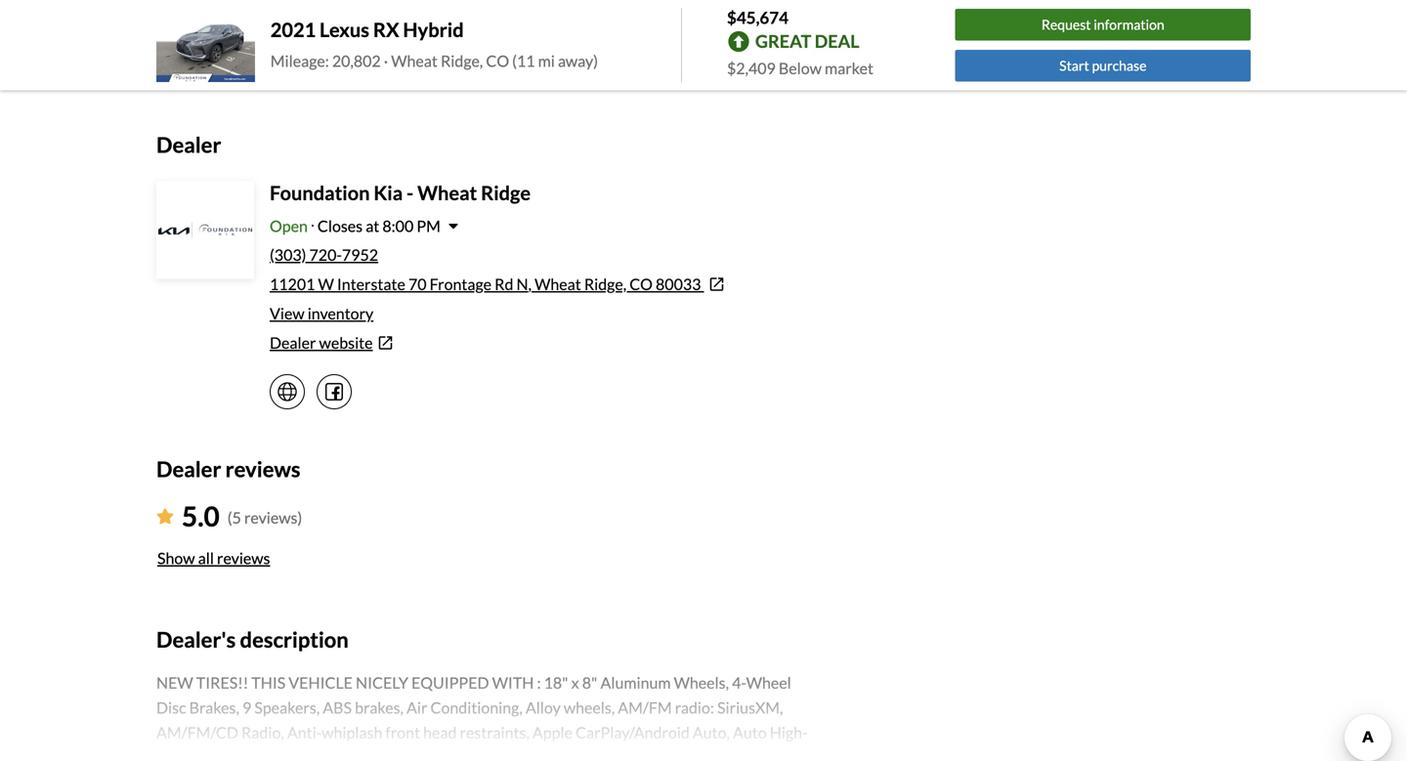 Task type: describe. For each thing, give the bounding box(es) containing it.
dealer for dealer
[[156, 132, 221, 157]]

foundation
[[270, 181, 370, 205]]

2021
[[271, 18, 316, 41]]

dealer website link
[[270, 331, 813, 355]]

seller.
[[156, 69, 186, 83]]

0 vertical spatial reviews
[[225, 456, 301, 482]]

hybrid
[[403, 18, 464, 41]]

dealer's description
[[156, 627, 349, 652]]

720-
[[309, 245, 342, 264]]

are
[[268, 51, 284, 66]]

$2,409 below market
[[727, 59, 874, 78]]

request information
[[1042, 16, 1165, 33]]

5.0
[[182, 500, 220, 532]]

2 vertical spatial wheat
[[535, 275, 581, 294]]

1 horizontal spatial ridge,
[[584, 275, 627, 294]]

dealer website
[[270, 333, 373, 352]]

from
[[758, 51, 783, 66]]

open closes at 8:00 pm
[[270, 216, 441, 235]]

(303)
[[270, 245, 306, 264]]

view inventory
[[270, 304, 374, 323]]

website
[[319, 333, 373, 352]]

w
[[318, 275, 334, 294]]

*estimated
[[156, 51, 213, 66]]

guarantee
[[658, 51, 711, 66]]

a
[[560, 51, 566, 66]]

$2,409
[[727, 59, 776, 78]]

2021 lexus rx hybrid mileage: 20,802 · wheat ridge, co (11 mi away)
[[271, 18, 598, 70]]

show
[[157, 549, 195, 568]]

for
[[287, 51, 302, 66]]

,
[[528, 275, 532, 294]]

dealer for dealer website
[[270, 333, 316, 352]]

80033
[[656, 275, 701, 294]]

star image
[[156, 509, 174, 524]]

dealer reviews
[[156, 456, 301, 482]]

dealer's
[[156, 627, 236, 652]]

offer
[[617, 51, 643, 66]]

of
[[713, 51, 723, 66]]

-
[[407, 181, 414, 205]]

rx
[[373, 18, 399, 41]]

deal
[[815, 30, 860, 52]]

represent
[[508, 51, 558, 66]]

do
[[473, 51, 486, 66]]

1 vertical spatial co
[[630, 275, 653, 294]]

lexus
[[320, 18, 369, 41]]

request information button
[[955, 9, 1251, 41]]

financing
[[568, 51, 615, 66]]

rd
[[495, 275, 513, 294]]

show all reviews
[[157, 549, 270, 568]]

purposes
[[376, 51, 423, 66]]

reviews inside button
[[217, 549, 270, 568]]

dealer for dealer reviews
[[156, 456, 221, 482]]

foundation kia - wheat ridge image
[[158, 183, 252, 277]]

the
[[785, 51, 802, 66]]



Task type: locate. For each thing, give the bounding box(es) containing it.
ridge,
[[441, 51, 483, 70], [584, 275, 627, 294]]

reviews up reviews)
[[225, 456, 301, 482]]

dealer down the seller. at top
[[156, 132, 221, 157]]

dealer down view
[[270, 333, 316, 352]]

frontage
[[430, 275, 492, 294]]

(303) 720-7952 link
[[270, 245, 378, 264]]

dealer up the 5.0
[[156, 456, 221, 482]]

·
[[384, 51, 388, 70]]

start purchase button
[[955, 50, 1251, 82]]

inventory
[[308, 304, 374, 323]]

2 vertical spatial dealer
[[156, 456, 221, 482]]

11201
[[270, 275, 315, 294]]

$45,674
[[727, 7, 789, 27]]

foundation kia - wheat ridge
[[270, 181, 531, 205]]

0 vertical spatial co
[[486, 51, 509, 70]]

mi
[[538, 51, 555, 70]]

8:00
[[382, 216, 414, 235]]

11201 w interstate 70 frontage rd n , wheat ridge, co 80033
[[270, 275, 701, 294]]

wheat inside "2021 lexus rx hybrid mileage: 20,802 · wheat ridge, co (11 mi away)"
[[391, 51, 438, 70]]

0 horizontal spatial co
[[486, 51, 509, 70]]

and
[[451, 51, 470, 66]]

20,802
[[332, 51, 381, 70]]

wheat right ·
[[391, 51, 438, 70]]

start
[[1060, 57, 1089, 74]]

1 vertical spatial dealer
[[270, 333, 316, 352]]

reviews
[[225, 456, 301, 482], [217, 549, 270, 568]]

great deal
[[755, 30, 860, 52]]

1 vertical spatial ridge,
[[584, 275, 627, 294]]

0 vertical spatial dealer
[[156, 132, 221, 157]]

1 horizontal spatial co
[[630, 275, 653, 294]]

great
[[755, 30, 811, 52]]

at
[[366, 216, 379, 235]]

view
[[270, 304, 305, 323]]

show all reviews button
[[156, 537, 271, 580]]

mileage:
[[271, 51, 329, 70]]

wheat up caret down "image"
[[417, 181, 477, 205]]

view inventory link
[[270, 304, 374, 323]]

informational
[[304, 51, 374, 66]]

pm
[[417, 216, 441, 235]]

n
[[516, 275, 528, 294]]

interstate
[[337, 275, 405, 294]]

wheat right ,
[[535, 275, 581, 294]]

start purchase
[[1060, 57, 1147, 74]]

0 vertical spatial ridge,
[[441, 51, 483, 70]]

7952
[[342, 245, 378, 264]]

co
[[486, 51, 509, 70], [630, 275, 653, 294]]

credit
[[726, 51, 756, 66]]

market
[[825, 59, 874, 78]]

open
[[270, 216, 308, 235]]

information
[[1094, 16, 1165, 33]]

kia
[[374, 181, 403, 205]]

1 vertical spatial reviews
[[217, 549, 270, 568]]

(5
[[227, 508, 241, 527]]

request
[[1042, 16, 1091, 33]]

not
[[488, 51, 505, 66]]

caret down image
[[448, 218, 458, 234]]

reviews)
[[244, 508, 302, 527]]

wheat
[[391, 51, 438, 70], [417, 181, 477, 205], [535, 275, 581, 294]]

all
[[198, 549, 214, 568]]

ridge, inside "2021 lexus rx hybrid mileage: 20,802 · wheat ridge, co (11 mi away)"
[[441, 51, 483, 70]]

closes
[[318, 216, 363, 235]]

0 horizontal spatial ridge,
[[441, 51, 483, 70]]

description
[[240, 627, 349, 652]]

5.0 (5 reviews)
[[182, 500, 302, 532]]

(303) 720-7952
[[270, 245, 378, 264]]

*estimated payments are for informational purposes only, and do not represent a financing offer or guarantee of credit from the seller.
[[156, 51, 802, 83]]

co inside "2021 lexus rx hybrid mileage: 20,802 · wheat ridge, co (11 mi away)"
[[486, 51, 509, 70]]

or
[[645, 51, 656, 66]]

2021 lexus rx hybrid image
[[156, 8, 255, 82]]

co right do
[[486, 51, 509, 70]]

payments
[[215, 51, 265, 66]]

(11
[[512, 51, 535, 70]]

70
[[408, 275, 427, 294]]

ridge
[[481, 181, 531, 205]]

1 vertical spatial wheat
[[417, 181, 477, 205]]

co left 80033
[[630, 275, 653, 294]]

foundation kia - wheat ridge link
[[270, 181, 531, 205]]

reviews right the all
[[217, 549, 270, 568]]

purchase
[[1092, 57, 1147, 74]]

away)
[[558, 51, 598, 70]]

0 vertical spatial wheat
[[391, 51, 438, 70]]

dealer
[[156, 132, 221, 157], [270, 333, 316, 352], [156, 456, 221, 482]]

below
[[779, 59, 822, 78]]

only,
[[425, 51, 449, 66]]



Task type: vqa. For each thing, say whether or not it's contained in the screenshot.
below
yes



